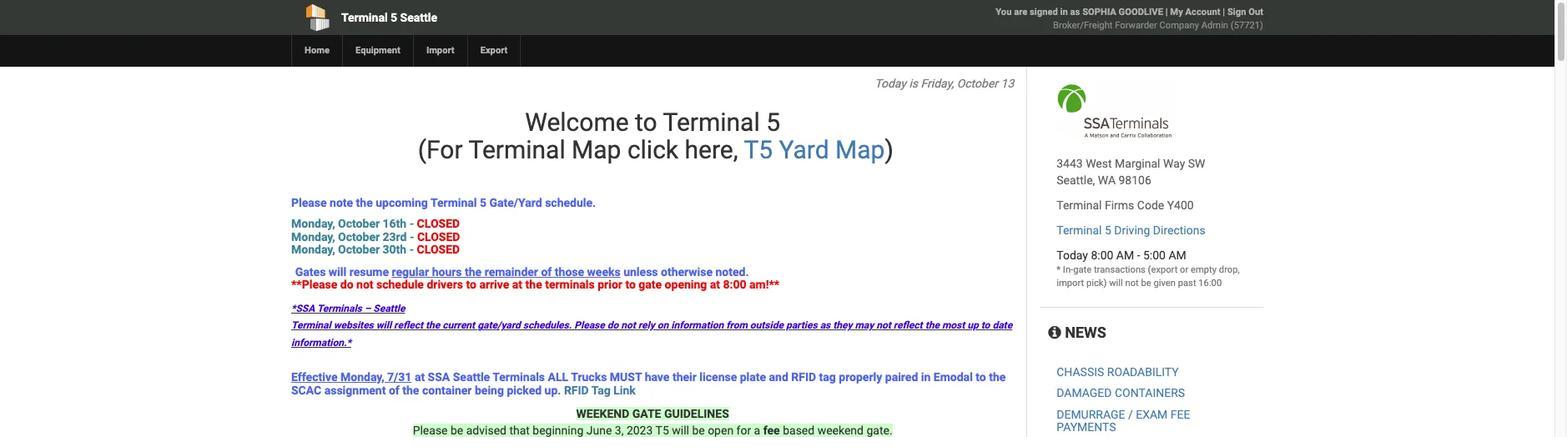 Task type: locate. For each thing, give the bounding box(es) containing it.
1 horizontal spatial of
[[541, 265, 552, 278]]

fee
[[1171, 408, 1191, 421]]

t5 left yard
[[744, 135, 773, 164]]

1 horizontal spatial do
[[607, 320, 619, 332]]

will down 'guidelines'
[[672, 424, 689, 437]]

payments
[[1057, 421, 1116, 434]]

1 horizontal spatial at
[[512, 278, 523, 291]]

equipment
[[356, 45, 401, 56]]

october left 13
[[957, 77, 998, 90]]

as
[[1071, 7, 1080, 18], [820, 320, 831, 332]]

|
[[1166, 7, 1168, 18], [1223, 7, 1225, 18]]

please right schedules.
[[574, 320, 605, 332]]

5 inside welcome to terminal 5 (for terminal map click here, t5 yard map )
[[766, 108, 780, 137]]

**please
[[291, 278, 337, 291]]

1 horizontal spatial in
[[1060, 7, 1068, 18]]

0 horizontal spatial today
[[875, 77, 906, 90]]

0 horizontal spatial |
[[1166, 7, 1168, 18]]

t5
[[744, 135, 773, 164], [656, 424, 669, 437]]

schedule
[[376, 278, 424, 291]]

import
[[426, 45, 455, 56]]

am up or
[[1169, 249, 1187, 262]]

is
[[909, 77, 918, 90]]

| left "my"
[[1166, 7, 1168, 18]]

t5 yard map link
[[744, 135, 885, 164]]

as up broker/freight
[[1071, 7, 1080, 18]]

admin
[[1202, 20, 1229, 31]]

1 horizontal spatial t5
[[744, 135, 773, 164]]

0 vertical spatial of
[[541, 265, 552, 278]]

west
[[1086, 157, 1112, 170]]

2 am from the left
[[1169, 249, 1187, 262]]

will inside the today                                                                                                                                                                                                                                                                                                                                                                                                                                                                                                                                                                                                                                                                                                           8:00 am - 5:00 am * in-gate transactions (export or empty drop, import pick) will not be given past 16:00
[[1109, 278, 1123, 289]]

t5 inside welcome to terminal 5 (for terminal map click here, t5 yard map )
[[744, 135, 773, 164]]

parties
[[786, 320, 818, 332]]

hours
[[432, 265, 462, 278]]

welcome
[[525, 108, 629, 137]]

license
[[700, 371, 737, 384]]

gate left opening at the bottom left of the page
[[639, 278, 662, 291]]

as left they
[[820, 320, 831, 332]]

seattle up import
[[400, 11, 437, 24]]

import link
[[413, 35, 467, 67]]

in right the paired
[[921, 371, 931, 384]]

1 vertical spatial do
[[607, 320, 619, 332]]

to right the welcome
[[635, 108, 657, 137]]

do inside *ssa terminals – seattle terminal websites will reflect the current gate/yard schedules. please do not rely on information from outside parties as they may not reflect the most up to date information.*
[[607, 320, 619, 332]]

assignment
[[324, 384, 386, 397]]

unless
[[624, 265, 658, 278]]

to right up
[[981, 320, 990, 332]]

rfid left tag
[[792, 371, 816, 384]]

0 horizontal spatial am
[[1117, 249, 1134, 262]]

gate inside gates will resume regular hours the remainder of those weeks unless otherwise noted. **please do not schedule drivers to arrive at the terminals prior to gate opening at 8:00 am!**
[[639, 278, 662, 291]]

gate up import
[[1073, 265, 1092, 275]]

0 vertical spatial today
[[875, 77, 906, 90]]

to right prior
[[625, 278, 636, 291]]

1 closed from the top
[[417, 217, 460, 231]]

1 vertical spatial in
[[921, 371, 931, 384]]

- right 23rd
[[410, 230, 414, 244]]

at left ssa
[[415, 371, 425, 384]]

0 vertical spatial as
[[1071, 7, 1080, 18]]

0 vertical spatial 8:00
[[1091, 249, 1114, 262]]

0 vertical spatial please
[[291, 196, 327, 209]]

to inside at ssa seattle terminals all trucks must have their license plate and rfid tag properly paired in emodal to the scac assignment of the container being picked up.
[[976, 371, 986, 384]]

at right opening at the bottom left of the page
[[710, 278, 720, 291]]

home link
[[291, 35, 342, 67]]

3,
[[615, 424, 624, 437]]

the inside please note the upcoming terminal 5 gate/yard schedule. monday, october 16th - closed monday, october 23rd - closed monday, october 30th - closed
[[356, 196, 373, 209]]

at right arrive
[[512, 278, 523, 291]]

seattle right –
[[373, 303, 405, 315]]

please left the note
[[291, 196, 327, 209]]

1 horizontal spatial terminals
[[493, 371, 545, 384]]

not down transactions
[[1125, 278, 1139, 289]]

sign out link
[[1228, 7, 1264, 18]]

5 left 'driving'
[[1105, 224, 1112, 237]]

seattle,
[[1057, 174, 1095, 187]]

do left rely at the left bottom of the page
[[607, 320, 619, 332]]

2 vertical spatial please
[[413, 424, 448, 437]]

gates will resume regular hours the remainder of those weeks unless otherwise noted. **please do not schedule drivers to arrive at the terminals prior to gate opening at 8:00 am!**
[[291, 265, 780, 291]]

t5 right 2023
[[656, 424, 669, 437]]

export
[[480, 45, 508, 56]]

2 vertical spatial seattle
[[453, 371, 490, 384]]

today for today is friday, october 13
[[875, 77, 906, 90]]

do
[[340, 278, 354, 291], [607, 320, 619, 332]]

0 horizontal spatial do
[[340, 278, 354, 291]]

0 horizontal spatial of
[[389, 384, 400, 397]]

news
[[1061, 324, 1107, 341]]

5 left gate/yard
[[480, 196, 487, 209]]

in inside you are signed in as sophia goodlive | my account | sign out broker/freight forwarder company admin (57721)
[[1060, 7, 1068, 18]]

8:00 left the am!**
[[723, 278, 747, 291]]

outside
[[750, 320, 784, 332]]

of right the assignment
[[389, 384, 400, 397]]

t5 inside 'weekend gate guidelines please be advised that beginning june 3, 2023 t5 will be open for a fee based weekend gate.'
[[656, 424, 669, 437]]

1 horizontal spatial am
[[1169, 249, 1187, 262]]

monday,
[[291, 217, 335, 231], [291, 230, 335, 244], [291, 243, 335, 256], [341, 371, 384, 384]]

1 horizontal spatial please
[[413, 424, 448, 437]]

0 vertical spatial seattle
[[400, 11, 437, 24]]

0 horizontal spatial map
[[572, 135, 621, 164]]

they
[[833, 320, 853, 332]]

1 horizontal spatial rfid
[[792, 371, 816, 384]]

16th
[[383, 217, 407, 231]]

rfid
[[792, 371, 816, 384], [564, 384, 589, 397]]

8:00 up transactions
[[1091, 249, 1114, 262]]

today inside the today                                                                                                                                                                                                                                                                                                                                                                                                                                                                                                                                                                                                                                                                                                           8:00 am - 5:00 am * in-gate transactions (export or empty drop, import pick) will not be given past 16:00
[[1057, 249, 1088, 262]]

gate inside the today                                                                                                                                                                                                                                                                                                                                                                                                                                                                                                                                                                                                                                                                                                           8:00 am - 5:00 am * in-gate transactions (export or empty drop, import pick) will not be given past 16:00
[[1073, 265, 1092, 275]]

out
[[1249, 7, 1264, 18]]

the right the hours
[[465, 265, 482, 278]]

of inside at ssa seattle terminals all trucks must have their license plate and rfid tag properly paired in emodal to the scac assignment of the container being picked up.
[[389, 384, 400, 397]]

rely
[[638, 320, 655, 332]]

today                                                                                                                                                                                                                                                                                                                                                                                                                                                                                                                                                                                                                                                                                                           8:00 am - 5:00 am * in-gate transactions (export or empty drop, import pick) will not be given past 16:00
[[1057, 249, 1240, 289]]

driving
[[1114, 224, 1150, 237]]

1 vertical spatial of
[[389, 384, 400, 397]]

of left the those
[[541, 265, 552, 278]]

upcoming
[[376, 196, 428, 209]]

map right yard
[[836, 135, 885, 164]]

- left 5:00
[[1137, 249, 1141, 262]]

at inside at ssa seattle terminals all trucks must have their license plate and rfid tag properly paired in emodal to the scac assignment of the container being picked up.
[[415, 371, 425, 384]]

seattle right ssa
[[453, 371, 490, 384]]

drivers
[[427, 278, 463, 291]]

seattle inside at ssa seattle terminals all trucks must have their license plate and rfid tag properly paired in emodal to the scac assignment of the container being picked up.
[[453, 371, 490, 384]]

1 vertical spatial gate
[[639, 278, 662, 291]]

trucks
[[571, 371, 607, 384]]

0 vertical spatial t5
[[744, 135, 773, 164]]

please down the container
[[413, 424, 448, 437]]

yard
[[779, 135, 829, 164]]

my account link
[[1170, 7, 1221, 18]]

information
[[671, 320, 724, 332]]

as inside you are signed in as sophia goodlive | my account | sign out broker/freight forwarder company admin (57721)
[[1071, 7, 1080, 18]]

terminal 5 driving directions link
[[1057, 224, 1206, 237]]

picked
[[507, 384, 542, 397]]

the left most
[[925, 320, 940, 332]]

1 vertical spatial please
[[574, 320, 605, 332]]

terminals left 'all'
[[493, 371, 545, 384]]

1 vertical spatial 8:00
[[723, 278, 747, 291]]

0 horizontal spatial terminals
[[317, 303, 362, 315]]

paired
[[885, 371, 918, 384]]

5
[[391, 11, 397, 24], [766, 108, 780, 137], [480, 196, 487, 209], [1105, 224, 1112, 237]]

1 horizontal spatial 8:00
[[1091, 249, 1114, 262]]

2 horizontal spatial please
[[574, 320, 605, 332]]

1 vertical spatial as
[[820, 320, 831, 332]]

have
[[645, 371, 670, 384]]

terminal 5 seattle image
[[1057, 83, 1173, 139]]

am up transactions
[[1117, 249, 1134, 262]]

0 horizontal spatial as
[[820, 320, 831, 332]]

1 horizontal spatial as
[[1071, 7, 1080, 18]]

reflect right may
[[894, 320, 923, 332]]

will down transactions
[[1109, 278, 1123, 289]]

1 vertical spatial terminals
[[493, 371, 545, 384]]

1 horizontal spatial |
[[1223, 7, 1225, 18]]

scac
[[291, 384, 322, 397]]

gate/yard
[[490, 196, 542, 209]]

0 horizontal spatial gate
[[639, 278, 662, 291]]

1 horizontal spatial today
[[1057, 249, 1088, 262]]

1 horizontal spatial gate
[[1073, 265, 1092, 275]]

ssa
[[428, 371, 450, 384]]

do right **please
[[340, 278, 354, 291]]

today up in-
[[1057, 249, 1088, 262]]

1 horizontal spatial map
[[836, 135, 885, 164]]

0 horizontal spatial 8:00
[[723, 278, 747, 291]]

the left terminals
[[525, 278, 542, 291]]

guidelines
[[664, 407, 729, 421]]

noted.
[[716, 265, 749, 278]]

terminal 5 seattle link
[[291, 0, 682, 35]]

1 vertical spatial t5
[[656, 424, 669, 437]]

5 up equipment
[[391, 11, 397, 24]]

terminals up the websites
[[317, 303, 362, 315]]

may
[[855, 320, 874, 332]]

today left 'is' on the top
[[875, 77, 906, 90]]

not up –
[[356, 278, 374, 291]]

2 horizontal spatial be
[[1141, 278, 1152, 289]]

0 horizontal spatial at
[[415, 371, 425, 384]]

1 vertical spatial seattle
[[373, 303, 405, 315]]

terminal firms code y400
[[1057, 199, 1194, 212]]

terminal inside *ssa terminals – seattle terminal websites will reflect the current gate/yard schedules. please do not rely on information from outside parties as they may not reflect the most up to date information.*
[[291, 320, 331, 332]]

rfid right up.
[[564, 384, 589, 397]]

0 vertical spatial in
[[1060, 7, 1068, 18]]

2 horizontal spatial at
[[710, 278, 720, 291]]

2 map from the left
[[836, 135, 885, 164]]

will right gates
[[329, 265, 347, 278]]

be down 'guidelines'
[[692, 424, 705, 437]]

current
[[443, 320, 475, 332]]

98106
[[1119, 174, 1152, 187]]

the right the note
[[356, 196, 373, 209]]

gate
[[632, 407, 661, 421]]

please inside please note the upcoming terminal 5 gate/yard schedule. monday, october 16th - closed monday, october 23rd - closed monday, october 30th - closed
[[291, 196, 327, 209]]

most
[[942, 320, 965, 332]]

2 reflect from the left
[[894, 320, 923, 332]]

1 vertical spatial today
[[1057, 249, 1088, 262]]

0 horizontal spatial t5
[[656, 424, 669, 437]]

rfid tag link
[[564, 384, 639, 397]]

0 vertical spatial gate
[[1073, 265, 1092, 275]]

1 map from the left
[[572, 135, 621, 164]]

in right signed
[[1060, 7, 1068, 18]]

0 horizontal spatial in
[[921, 371, 931, 384]]

weekend
[[818, 424, 864, 437]]

to inside *ssa terminals – seattle terminal websites will reflect the current gate/yard schedules. please do not rely on information from outside parties as they may not reflect the most up to date information.*
[[981, 320, 990, 332]]

resume
[[349, 265, 389, 278]]

am
[[1117, 249, 1134, 262], [1169, 249, 1187, 262]]

based
[[783, 424, 815, 437]]

must
[[610, 371, 642, 384]]

0 vertical spatial do
[[340, 278, 354, 291]]

please inside 'weekend gate guidelines please be advised that beginning june 3, 2023 t5 will be open for a fee based weekend gate.'
[[413, 424, 448, 437]]

0 horizontal spatial please
[[291, 196, 327, 209]]

0 horizontal spatial reflect
[[394, 320, 423, 332]]

directions
[[1153, 224, 1206, 237]]

0 vertical spatial terminals
[[317, 303, 362, 315]]

friday,
[[921, 77, 954, 90]]

8:00 inside gates will resume regular hours the remainder of those weeks unless otherwise noted. **please do not schedule drivers to arrive at the terminals prior to gate opening at 8:00 am!**
[[723, 278, 747, 291]]

to left arrive
[[466, 278, 476, 291]]

map left click
[[572, 135, 621, 164]]

1 horizontal spatial reflect
[[894, 320, 923, 332]]

reflect down schedule
[[394, 320, 423, 332]]

be left advised
[[451, 424, 463, 437]]

to right "emodal"
[[976, 371, 986, 384]]

| left sign
[[1223, 7, 1225, 18]]

at ssa seattle terminals all trucks must have their license plate and rfid tag properly paired in emodal to the scac assignment of the container being picked up.
[[291, 371, 1006, 397]]

will right the websites
[[376, 320, 392, 332]]

5 inside please note the upcoming terminal 5 gate/yard schedule. monday, october 16th - closed monday, october 23rd - closed monday, october 30th - closed
[[480, 196, 487, 209]]

damaged containers link
[[1057, 387, 1185, 400]]

1 am from the left
[[1117, 249, 1134, 262]]

3 closed from the top
[[417, 243, 460, 256]]

5 right here,
[[766, 108, 780, 137]]

date
[[993, 320, 1013, 332]]

schedule.
[[545, 196, 596, 209]]

to inside welcome to terminal 5 (for terminal map click here, t5 yard map )
[[635, 108, 657, 137]]

for
[[737, 424, 751, 437]]

be left the given
[[1141, 278, 1152, 289]]



Task type: vqa. For each thing, say whether or not it's contained in the screenshot.
being
yes



Task type: describe. For each thing, give the bounding box(es) containing it.
company
[[1160, 20, 1199, 31]]

2 | from the left
[[1223, 7, 1225, 18]]

gate.
[[867, 424, 893, 437]]

will inside gates will resume regular hours the remainder of those weeks unless otherwise noted. **please do not schedule drivers to arrive at the terminals prior to gate opening at 8:00 am!**
[[329, 265, 347, 278]]

weekend
[[576, 407, 630, 421]]

weekend gate guidelines please be advised that beginning june 3, 2023 t5 will be open for a fee based weekend gate.
[[413, 407, 893, 437]]

broker/freight
[[1053, 20, 1113, 31]]

empty
[[1191, 265, 1217, 275]]

the left ssa
[[403, 384, 419, 397]]

2023
[[627, 424, 653, 437]]

13
[[1001, 77, 1014, 90]]

from
[[726, 320, 748, 332]]

october up resume
[[338, 243, 380, 256]]

terminals inside at ssa seattle terminals all trucks must have their license plate and rfid tag properly paired in emodal to the scac assignment of the container being picked up.
[[493, 371, 545, 384]]

- inside the today                                                                                                                                                                                                                                                                                                                                                                                                                                                                                                                                                                                                                                                                                                           8:00 am - 5:00 am * in-gate transactions (export or empty drop, import pick) will not be given past 16:00
[[1137, 249, 1141, 262]]

equipment link
[[342, 35, 413, 67]]

transactions
[[1094, 265, 1146, 275]]

do inside gates will resume regular hours the remainder of those weeks unless otherwise noted. **please do not schedule drivers to arrive at the terminals prior to gate opening at 8:00 am!**
[[340, 278, 354, 291]]

please inside *ssa terminals – seattle terminal websites will reflect the current gate/yard schedules. please do not rely on information from outside parties as they may not reflect the most up to date information.*
[[574, 320, 605, 332]]

- right 16th
[[410, 217, 414, 231]]

not right may
[[877, 320, 891, 332]]

prior
[[598, 278, 623, 291]]

1 | from the left
[[1166, 7, 1168, 18]]

a
[[754, 424, 761, 437]]

beginning
[[533, 424, 584, 437]]

container
[[422, 384, 472, 397]]

seattle for terminal
[[400, 11, 437, 24]]

their
[[673, 371, 697, 384]]

1 reflect from the left
[[394, 320, 423, 332]]

damaged
[[1057, 387, 1112, 400]]

code
[[1137, 199, 1164, 212]]

given
[[1154, 278, 1176, 289]]

open
[[708, 424, 734, 437]]

welcome to terminal 5 (for terminal map click here, t5 yard map )
[[412, 108, 894, 164]]

seattle for at
[[453, 371, 490, 384]]

otherwise
[[661, 265, 713, 278]]

3443 west marginal way sw seattle, wa 98106
[[1057, 157, 1206, 187]]

gate/yard
[[478, 320, 521, 332]]

or
[[1180, 265, 1189, 275]]

terminals inside *ssa terminals – seattle terminal websites will reflect the current gate/yard schedules. please do not rely on information from outside parties as they may not reflect the most up to date information.*
[[317, 303, 362, 315]]

today for today                                                                                                                                                                                                                                                                                                                                                                                                                                                                                                                                                                                                                                                                                                           8:00 am - 5:00 am * in-gate transactions (export or empty drop, import pick) will not be given past 16:00
[[1057, 249, 1088, 262]]

1 horizontal spatial be
[[692, 424, 705, 437]]

not inside the today                                                                                                                                                                                                                                                                                                                                                                                                                                                                                                                                                                                                                                                                                                           8:00 am - 5:00 am * in-gate transactions (export or empty drop, import pick) will not be given past 16:00
[[1125, 278, 1139, 289]]

please note the upcoming terminal 5 gate/yard schedule. monday, october 16th - closed monday, october 23rd - closed monday, october 30th - closed
[[291, 196, 596, 256]]

signed
[[1030, 7, 1058, 18]]

those
[[555, 265, 584, 278]]

october down the note
[[338, 217, 380, 231]]

import
[[1057, 278, 1084, 289]]

not inside gates will resume regular hours the remainder of those weeks unless otherwise noted. **please do not schedule drivers to arrive at the terminals prior to gate opening at 8:00 am!**
[[356, 278, 374, 291]]

on
[[657, 320, 669, 332]]

effective
[[291, 371, 338, 384]]

websites
[[334, 320, 374, 332]]

you
[[996, 7, 1012, 18]]

marginal
[[1115, 157, 1161, 170]]

gates
[[295, 265, 326, 278]]

being
[[475, 384, 504, 397]]

way
[[1163, 157, 1185, 170]]

tag
[[592, 384, 611, 397]]

chassis
[[1057, 365, 1104, 379]]

16:00
[[1199, 278, 1222, 289]]

will inside 'weekend gate guidelines please be advised that beginning june 3, 2023 t5 will be open for a fee based weekend gate.'
[[672, 424, 689, 437]]

the left "current"
[[426, 320, 440, 332]]

5:00
[[1143, 249, 1166, 262]]

- right 30th
[[410, 243, 414, 256]]

in inside at ssa seattle terminals all trucks must have their license plate and rfid tag properly paired in emodal to the scac assignment of the container being picked up.
[[921, 371, 931, 384]]

past
[[1178, 278, 1196, 289]]

information.*
[[291, 337, 351, 349]]

schedules.
[[523, 320, 572, 332]]

weeks
[[587, 265, 621, 278]]

account
[[1186, 7, 1221, 18]]

8:00 inside the today                                                                                                                                                                                                                                                                                                                                                                                                                                                                                                                                                                                                                                                                                                           8:00 am - 5:00 am * in-gate transactions (export or empty drop, import pick) will not be given past 16:00
[[1091, 249, 1114, 262]]

chassis roadability link
[[1057, 365, 1179, 379]]

all
[[548, 371, 568, 384]]

drop,
[[1219, 265, 1240, 275]]

seattle inside *ssa terminals – seattle terminal websites will reflect the current gate/yard schedules. please do not rely on information from outside parties as they may not reflect the most up to date information.*
[[373, 303, 405, 315]]

terminal inside please note the upcoming terminal 5 gate/yard schedule. monday, october 16th - closed monday, october 23rd - closed monday, october 30th - closed
[[431, 196, 477, 209]]

sophia
[[1083, 7, 1117, 18]]

*ssa
[[291, 303, 315, 315]]

as inside *ssa terminals – seattle terminal websites will reflect the current gate/yard schedules. please do not rely on information from outside parties as they may not reflect the most up to date information.*
[[820, 320, 831, 332]]

today is friday, october 13
[[875, 77, 1014, 90]]

october left 23rd
[[338, 230, 380, 244]]

here,
[[685, 135, 738, 164]]

note
[[330, 196, 353, 209]]

terminals
[[545, 278, 595, 291]]

in-
[[1063, 265, 1073, 275]]

chassis roadability damaged containers demurrage / exam fee payments
[[1057, 365, 1191, 434]]

3443
[[1057, 157, 1083, 170]]

rfid inside at ssa seattle terminals all trucks must have their license plate and rfid tag properly paired in emodal to the scac assignment of the container being picked up.
[[792, 371, 816, 384]]

tag
[[819, 371, 836, 384]]

regular
[[392, 265, 429, 278]]

link
[[614, 384, 636, 397]]

firms
[[1105, 199, 1135, 212]]

plate
[[740, 371, 766, 384]]

2 closed from the top
[[417, 230, 460, 244]]

(57721)
[[1231, 20, 1264, 31]]

sw
[[1188, 157, 1206, 170]]

up.
[[545, 384, 561, 397]]

terminal 5 driving directions
[[1057, 224, 1206, 237]]

will inside *ssa terminals – seattle terminal websites will reflect the current gate/yard schedules. please do not rely on information from outside parties as they may not reflect the most up to date information.*
[[376, 320, 392, 332]]

be inside the today                                                                                                                                                                                                                                                                                                                                                                                                                                                                                                                                                                                                                                                                                                           8:00 am - 5:00 am * in-gate transactions (export or empty drop, import pick) will not be given past 16:00
[[1141, 278, 1152, 289]]

not left rely at the left bottom of the page
[[621, 320, 636, 332]]

info circle image
[[1049, 326, 1061, 341]]

the right "emodal"
[[989, 371, 1006, 384]]

of inside gates will resume regular hours the remainder of those weeks unless otherwise noted. **please do not schedule drivers to arrive at the terminals prior to gate opening at 8:00 am!**
[[541, 265, 552, 278]]

–
[[365, 303, 371, 315]]

remainder
[[485, 265, 538, 278]]

terminal 5 seattle
[[341, 11, 437, 24]]

0 horizontal spatial be
[[451, 424, 463, 437]]

roadability
[[1107, 365, 1179, 379]]

demurrage / exam fee payments link
[[1057, 408, 1191, 434]]

forwarder
[[1115, 20, 1157, 31]]

advised
[[466, 424, 507, 437]]

my
[[1170, 7, 1183, 18]]

0 horizontal spatial rfid
[[564, 384, 589, 397]]

pick)
[[1087, 278, 1107, 289]]



